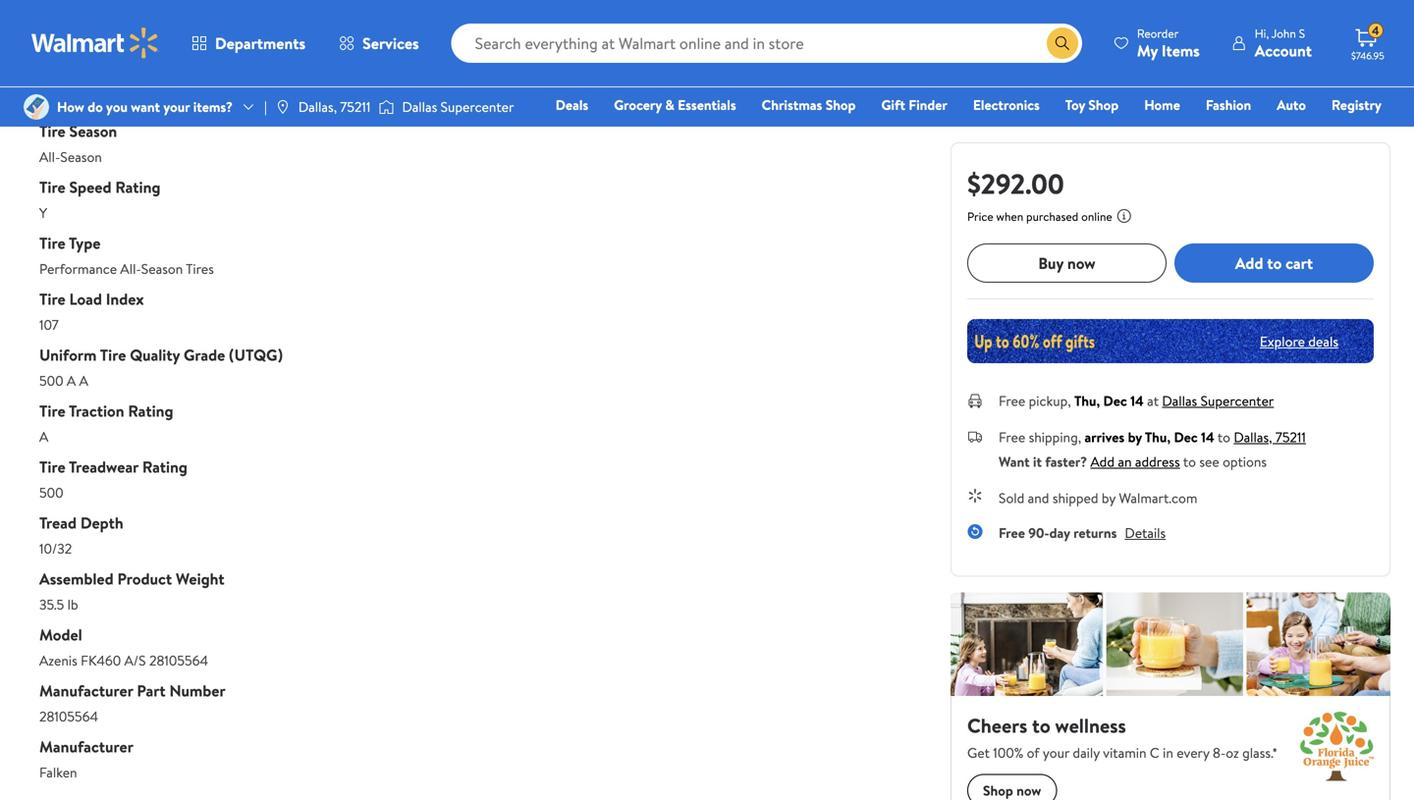 Task type: describe. For each thing, give the bounding box(es) containing it.
|
[[264, 97, 267, 116]]

product
[[117, 568, 172, 590]]

my
[[1137, 40, 1158, 61]]

wheel
[[39, 8, 82, 30]]

reorder
[[1137, 25, 1179, 42]]

2 horizontal spatial a
[[79, 371, 88, 390]]

0 horizontal spatial a
[[39, 427, 48, 446]]

10/32
[[39, 539, 72, 558]]

20
[[39, 35, 55, 54]]

uniform
[[39, 344, 97, 366]]

returns
[[1074, 524, 1117, 543]]

gift finder link
[[873, 94, 957, 115]]

search icon image
[[1055, 35, 1071, 51]]

to inside add to cart button
[[1268, 252, 1282, 274]]

free for free pickup, thu, dec 14 at dallas supercenter
[[999, 391, 1026, 411]]

hi, john s account
[[1255, 25, 1312, 61]]

home link
[[1136, 94, 1190, 115]]

one
[[1232, 123, 1261, 142]]

0 vertical spatial dec
[[1104, 391, 1128, 411]]

1 vertical spatial season
[[60, 147, 102, 166]]

number
[[169, 680, 226, 702]]

grocery
[[614, 95, 662, 114]]

assembled
[[39, 568, 114, 590]]

explore deals link
[[1252, 324, 1347, 359]]

tire left treadwear at the left
[[39, 456, 65, 478]]

john
[[1272, 25, 1297, 42]]

1 manufacturer from the top
[[39, 680, 133, 702]]

hi,
[[1255, 25, 1269, 42]]

sold
[[999, 489, 1025, 508]]

type
[[69, 232, 101, 254]]

inches
[[58, 35, 96, 54]]

how
[[57, 97, 84, 116]]

75211 inside "free shipping, arrives by thu, dec 14 to dallas, 75211 want it faster? add an address to see options"
[[1276, 428, 1306, 447]]

free pickup, thu, dec 14 at dallas supercenter
[[999, 391, 1274, 411]]

model
[[39, 624, 82, 646]]

walmart+ link
[[1315, 122, 1391, 143]]

quality
[[130, 344, 180, 366]]

faster?
[[1046, 452, 1088, 472]]

christmas shop
[[762, 95, 856, 114]]

35.5
[[39, 595, 64, 614]]

add inside button
[[1236, 252, 1264, 274]]

107
[[39, 315, 59, 334]]

distance
[[106, 64, 166, 86]]

now
[[1068, 252, 1096, 274]]

y
[[39, 203, 47, 222]]

you
[[106, 97, 128, 116]]

price
[[968, 208, 994, 225]]

walmart image
[[31, 28, 159, 59]]

0 horizontal spatial 28105564
[[39, 707, 98, 726]]

speed
[[69, 176, 112, 198]]

walmart.com
[[1119, 489, 1198, 508]]

add to cart button
[[1175, 244, 1374, 283]]

up to sixty percent off deals. shop now. image
[[968, 319, 1374, 363]]

Search search field
[[452, 24, 1082, 63]]

purchased
[[1027, 208, 1079, 225]]

1 vertical spatial to
[[1218, 428, 1231, 447]]

1 horizontal spatial a
[[67, 371, 76, 390]]

miles
[[83, 91, 114, 110]]

4
[[1372, 22, 1380, 39]]

tire up 107
[[39, 288, 65, 310]]

your
[[163, 97, 190, 116]]

lb
[[67, 595, 78, 614]]

 image for dallas supercenter
[[379, 97, 394, 117]]

reorder my items
[[1137, 25, 1200, 61]]

0 horizontal spatial 75211
[[340, 97, 371, 116]]

pickup,
[[1029, 391, 1071, 411]]

part
[[137, 680, 166, 702]]

a/s
[[124, 651, 146, 670]]

depth
[[80, 512, 123, 534]]

price when purchased online
[[968, 208, 1113, 225]]

2 vertical spatial season
[[141, 259, 183, 278]]

registry link
[[1323, 94, 1391, 115]]

dallas supercenter button
[[1162, 391, 1274, 411]]

$746.95
[[1352, 49, 1385, 62]]

want
[[131, 97, 160, 116]]

90-
[[1029, 524, 1050, 543]]

it
[[1033, 452, 1042, 472]]

services
[[363, 32, 419, 54]]

fashion
[[1206, 95, 1252, 114]]

shop for christmas shop
[[826, 95, 856, 114]]

how do you want your items?
[[57, 97, 233, 116]]

dallas, 75211 button
[[1234, 428, 1306, 447]]

add an address button
[[1091, 452, 1180, 472]]

gift finder
[[882, 95, 948, 114]]

and
[[1028, 489, 1050, 508]]

tire down y at the left of the page
[[39, 232, 65, 254]]

1 horizontal spatial all-
[[120, 259, 141, 278]]

by for walmart.com
[[1102, 489, 1116, 508]]

0 vertical spatial 14
[[1131, 391, 1144, 411]]

when
[[997, 208, 1024, 225]]

legal information image
[[1117, 208, 1132, 224]]

details button
[[1125, 524, 1166, 543]]

14 inside "free shipping, arrives by thu, dec 14 to dallas, 75211 want it faster? add an address to see options"
[[1201, 428, 1215, 447]]

registry
[[1332, 95, 1382, 114]]

1 vertical spatial rating
[[128, 400, 173, 422]]

performance
[[39, 259, 117, 278]]



Task type: locate. For each thing, give the bounding box(es) containing it.
see
[[1200, 452, 1220, 472]]

1 vertical spatial add
[[1091, 452, 1115, 472]]

1 vertical spatial dec
[[1174, 428, 1198, 447]]

tire down how
[[39, 120, 65, 142]]

 image
[[275, 99, 291, 115]]

shop right toy
[[1089, 95, 1119, 114]]

shipping,
[[1029, 428, 1082, 447]]

electronics
[[973, 95, 1040, 114]]

day
[[1050, 524, 1070, 543]]

1 vertical spatial thu,
[[1145, 428, 1171, 447]]

to left cart
[[1268, 252, 1282, 274]]

rating right treadwear at the left
[[142, 456, 188, 478]]

a
[[67, 371, 76, 390], [79, 371, 88, 390], [39, 427, 48, 446]]

buy now
[[1039, 252, 1096, 274]]

(utqg)
[[229, 344, 283, 366]]

manufacturer
[[39, 680, 133, 702], [39, 736, 133, 758]]

want
[[999, 452, 1030, 472]]

to up see
[[1218, 428, 1231, 447]]

1 horizontal spatial dallas
[[1162, 391, 1198, 411]]

tire left quality
[[100, 344, 126, 366]]

0 horizontal spatial by
[[1102, 489, 1116, 508]]

manufacturer down 'fk460'
[[39, 680, 133, 702]]

50000
[[39, 91, 80, 110]]

 image
[[24, 94, 49, 120], [379, 97, 394, 117]]

14
[[1131, 391, 1144, 411], [1201, 428, 1215, 447]]

dec up address
[[1174, 428, 1198, 447]]

dec inside "free shipping, arrives by thu, dec 14 to dallas, 75211 want it faster? add an address to see options"
[[1174, 428, 1198, 447]]

shop right christmas
[[826, 95, 856, 114]]

1 free from the top
[[999, 391, 1026, 411]]

0 horizontal spatial all-
[[39, 147, 60, 166]]

arrives
[[1085, 428, 1125, 447]]

free up want
[[999, 428, 1026, 447]]

2 vertical spatial free
[[999, 524, 1025, 543]]

dallas down the services
[[402, 97, 437, 116]]

add inside "free shipping, arrives by thu, dec 14 to dallas, 75211 want it faster? add an address to see options"
[[1091, 452, 1115, 472]]

dec left at
[[1104, 391, 1128, 411]]

season up speed
[[60, 147, 102, 166]]

departments button
[[175, 20, 322, 67]]

rating right traction
[[128, 400, 173, 422]]

0 vertical spatial to
[[1268, 252, 1282, 274]]

account
[[1255, 40, 1312, 61]]

500
[[39, 371, 63, 390], [39, 483, 63, 502]]

add left "an"
[[1091, 452, 1115, 472]]

2 500 from the top
[[39, 483, 63, 502]]

1 vertical spatial by
[[1102, 489, 1116, 508]]

0 vertical spatial 28105564
[[149, 651, 208, 670]]

departments
[[215, 32, 306, 54]]

thu, right pickup,
[[1075, 391, 1100, 411]]

dallas, up options
[[1234, 428, 1273, 447]]

500 up tread
[[39, 483, 63, 502]]

1 horizontal spatial 28105564
[[149, 651, 208, 670]]

0 vertical spatial by
[[1128, 428, 1142, 447]]

0 vertical spatial dallas
[[402, 97, 437, 116]]

0 vertical spatial add
[[1236, 252, 1264, 274]]

falken
[[39, 763, 77, 782]]

1 vertical spatial manufacturer
[[39, 736, 133, 758]]

treadwear
[[69, 456, 139, 478]]

free left 90-
[[999, 524, 1025, 543]]

christmas shop link
[[753, 94, 865, 115]]

0 vertical spatial 500
[[39, 371, 63, 390]]

0 horizontal spatial supercenter
[[441, 97, 514, 116]]

grade
[[184, 344, 225, 366]]

fashion link
[[1197, 94, 1261, 115]]

0 vertical spatial supercenter
[[441, 97, 514, 116]]

finder
[[909, 95, 948, 114]]

0 horizontal spatial shop
[[826, 95, 856, 114]]

1 horizontal spatial to
[[1218, 428, 1231, 447]]

cart
[[1286, 252, 1313, 274]]

2 vertical spatial rating
[[142, 456, 188, 478]]

0 vertical spatial free
[[999, 391, 1026, 411]]

1 horizontal spatial thu,
[[1145, 428, 1171, 447]]

2 vertical spatial to
[[1184, 452, 1196, 472]]

auto
[[1277, 95, 1306, 114]]

0 vertical spatial dallas,
[[298, 97, 337, 116]]

electronics link
[[964, 94, 1049, 115]]

free for free shipping, arrives by thu, dec 14 to dallas, 75211 want it faster? add an address to see options
[[999, 428, 1026, 447]]

75211 down services dropdown button
[[340, 97, 371, 116]]

14 left at
[[1131, 391, 1144, 411]]

explore deals
[[1260, 332, 1339, 351]]

by inside "free shipping, arrives by thu, dec 14 to dallas, 75211 want it faster? add an address to see options"
[[1128, 428, 1142, 447]]

Walmart Site-Wide search field
[[452, 24, 1082, 63]]

1 vertical spatial supercenter
[[1201, 391, 1274, 411]]

0 vertical spatial thu,
[[1075, 391, 1100, 411]]

thu, up address
[[1145, 428, 1171, 447]]

0 vertical spatial manufacturer
[[39, 680, 133, 702]]

toy shop
[[1066, 95, 1119, 114]]

christmas
[[762, 95, 823, 114]]

0 horizontal spatial dallas
[[402, 97, 437, 116]]

diameter
[[86, 8, 150, 30]]

1 500 from the top
[[39, 371, 63, 390]]

1 vertical spatial 500
[[39, 483, 63, 502]]

tire
[[39, 120, 65, 142], [39, 176, 65, 198], [39, 232, 65, 254], [39, 288, 65, 310], [100, 344, 126, 366], [39, 400, 65, 422], [39, 456, 65, 478]]

traction
[[69, 400, 124, 422]]

0 horizontal spatial dallas,
[[298, 97, 337, 116]]

toy shop link
[[1057, 94, 1128, 115]]

grocery & essentials
[[614, 95, 736, 114]]

registry one debit
[[1232, 95, 1382, 142]]

items?
[[193, 97, 233, 116]]

free shipping, arrives by thu, dec 14 to dallas, 75211 want it faster? add an address to see options
[[999, 428, 1306, 472]]

all- up index
[[120, 259, 141, 278]]

1 vertical spatial 28105564
[[39, 707, 98, 726]]

1 vertical spatial 14
[[1201, 428, 1215, 447]]

0 horizontal spatial add
[[1091, 452, 1115, 472]]

debit
[[1264, 123, 1298, 142]]

2 free from the top
[[999, 428, 1026, 447]]

28105564 up number
[[149, 651, 208, 670]]

1 horizontal spatial  image
[[379, 97, 394, 117]]

1 vertical spatial 75211
[[1276, 428, 1306, 447]]

&
[[665, 95, 675, 114]]

by for thu,
[[1128, 428, 1142, 447]]

14 up see
[[1201, 428, 1215, 447]]

address
[[1135, 452, 1180, 472]]

1 vertical spatial dallas,
[[1234, 428, 1273, 447]]

tire up y at the left of the page
[[39, 176, 65, 198]]

1 horizontal spatial add
[[1236, 252, 1264, 274]]

$292.00
[[968, 165, 1065, 203]]

rating right speed
[[115, 176, 161, 198]]

fk460
[[81, 651, 121, 670]]

28105564 down azenis
[[39, 707, 98, 726]]

0 horizontal spatial 14
[[1131, 391, 1144, 411]]

shipped
[[1053, 489, 1099, 508]]

free inside "free shipping, arrives by thu, dec 14 to dallas, 75211 want it faster? add an address to see options"
[[999, 428, 1026, 447]]

1 horizontal spatial 75211
[[1276, 428, 1306, 447]]

0 vertical spatial season
[[69, 120, 117, 142]]

free for free 90-day returns details
[[999, 524, 1025, 543]]

season left tires on the left of the page
[[141, 259, 183, 278]]

3 free from the top
[[999, 524, 1025, 543]]

gift
[[882, 95, 906, 114]]

1 vertical spatial all-
[[120, 259, 141, 278]]

2 manufacturer from the top
[[39, 736, 133, 758]]

500 down uniform
[[39, 371, 63, 390]]

deals
[[556, 95, 589, 114]]

rating
[[115, 176, 161, 198], [128, 400, 173, 422], [142, 456, 188, 478]]

1 horizontal spatial shop
[[1089, 95, 1119, 114]]

weight
[[176, 568, 225, 590]]

0 vertical spatial 75211
[[340, 97, 371, 116]]

28105564
[[149, 651, 208, 670], [39, 707, 98, 726]]

 image left how
[[24, 94, 49, 120]]

details
[[1125, 524, 1166, 543]]

tire left traction
[[39, 400, 65, 422]]

1 horizontal spatial dallas,
[[1234, 428, 1273, 447]]

1 horizontal spatial supercenter
[[1201, 391, 1274, 411]]

all- down how
[[39, 147, 60, 166]]

by right shipped
[[1102, 489, 1116, 508]]

0 vertical spatial rating
[[115, 176, 161, 198]]

free left pickup,
[[999, 391, 1026, 411]]

grocery & essentials link
[[605, 94, 745, 115]]

1 horizontal spatial by
[[1128, 428, 1142, 447]]

1 horizontal spatial 14
[[1201, 428, 1215, 447]]

all-
[[39, 147, 60, 166], [120, 259, 141, 278]]

1 shop from the left
[[826, 95, 856, 114]]

season down do
[[69, 120, 117, 142]]

manufacturer up falken
[[39, 736, 133, 758]]

load
[[69, 288, 102, 310]]

dallas right at
[[1162, 391, 1198, 411]]

dallas, inside "free shipping, arrives by thu, dec 14 to dallas, 75211 want it faster? add an address to see options"
[[1234, 428, 1273, 447]]

2 shop from the left
[[1089, 95, 1119, 114]]

supercenter left deals
[[441, 97, 514, 116]]

1 vertical spatial dallas
[[1162, 391, 1198, 411]]

season
[[69, 120, 117, 142], [60, 147, 102, 166], [141, 259, 183, 278]]

0 vertical spatial all-
[[39, 147, 60, 166]]

75211 down explore
[[1276, 428, 1306, 447]]

0 horizontal spatial  image
[[24, 94, 49, 120]]

dallas, 75211
[[298, 97, 371, 116]]

supercenter up dallas, 75211 button
[[1201, 391, 1274, 411]]

deals
[[1309, 332, 1339, 351]]

2 horizontal spatial to
[[1268, 252, 1282, 274]]

shop for toy shop
[[1089, 95, 1119, 114]]

items
[[1162, 40, 1200, 61]]

to left see
[[1184, 452, 1196, 472]]

0 horizontal spatial dec
[[1104, 391, 1128, 411]]

essentials
[[678, 95, 736, 114]]

thu, inside "free shipping, arrives by thu, dec 14 to dallas, 75211 want it faster? add an address to see options"
[[1145, 428, 1171, 447]]

dallas, right |
[[298, 97, 337, 116]]

s
[[1299, 25, 1306, 42]]

 image right dallas, 75211
[[379, 97, 394, 117]]

by up add an address button
[[1128, 428, 1142, 447]]

75211
[[340, 97, 371, 116], [1276, 428, 1306, 447]]

0 horizontal spatial thu,
[[1075, 391, 1100, 411]]

buy
[[1039, 252, 1064, 274]]

1 horizontal spatial dec
[[1174, 428, 1198, 447]]

walmart+
[[1324, 123, 1382, 142]]

an
[[1118, 452, 1132, 472]]

warranty
[[39, 64, 102, 86]]

1 vertical spatial free
[[999, 428, 1026, 447]]

0 horizontal spatial to
[[1184, 452, 1196, 472]]

 image for how do you want your items?
[[24, 94, 49, 120]]

to
[[1268, 252, 1282, 274], [1218, 428, 1231, 447], [1184, 452, 1196, 472]]

add left cart
[[1236, 252, 1264, 274]]



Task type: vqa. For each thing, say whether or not it's contained in the screenshot.
'Day'
yes



